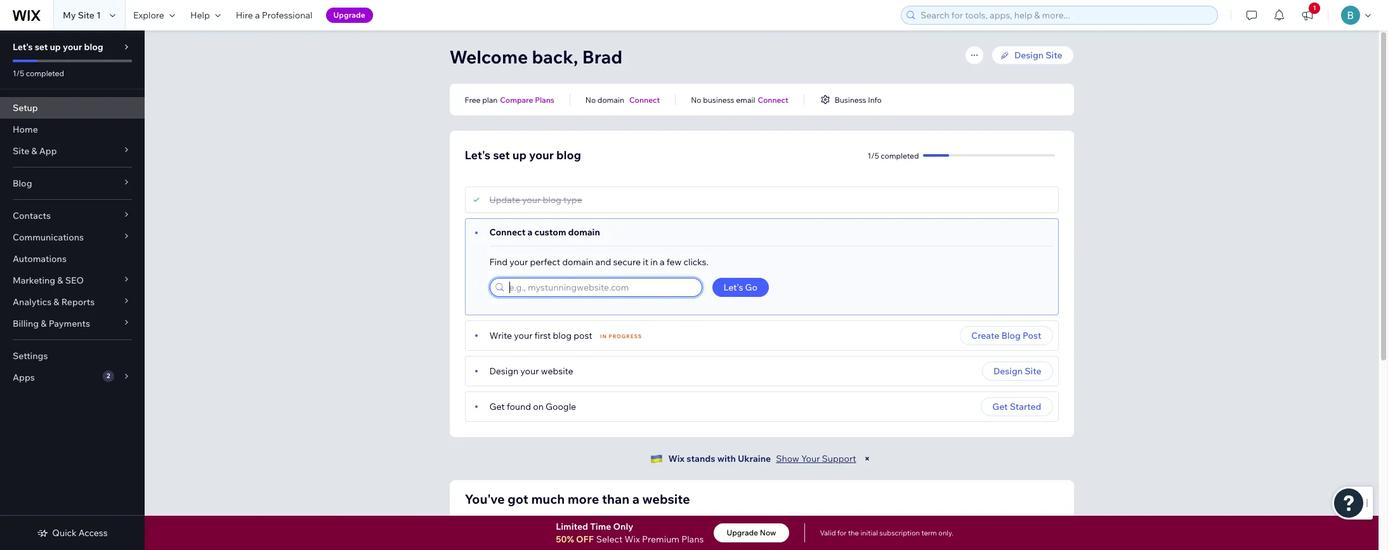 Task type: describe. For each thing, give the bounding box(es) containing it.
business info button
[[820, 94, 882, 105]]

hire a professional
[[236, 10, 313, 21]]

compare
[[500, 95, 534, 104]]

create
[[972, 330, 1000, 342]]

the
[[849, 529, 859, 538]]

get started
[[993, 401, 1042, 413]]

seo
[[65, 275, 84, 286]]

0 vertical spatial website
[[541, 366, 574, 377]]

time
[[590, 521, 612, 533]]

and
[[596, 256, 611, 268]]

home link
[[0, 119, 145, 140]]

marketing & seo
[[13, 275, 84, 286]]

app inside dropdown button
[[39, 145, 57, 157]]

ads
[[992, 531, 1009, 543]]

1/5 inside sidebar element
[[13, 69, 24, 78]]

help button
[[183, 0, 228, 30]]

site & app button
[[0, 140, 145, 162]]

design site inside design site link
[[1015, 50, 1063, 61]]

app inside button
[[694, 531, 712, 543]]

compare plans link
[[500, 94, 555, 105]]

facebook & instagram ads button
[[866, 519, 1059, 550]]

site right 'my'
[[78, 10, 95, 21]]

valid for the initial subscription term only.
[[821, 529, 954, 538]]

site inside button
[[1025, 366, 1042, 377]]

blog inside blog dropdown button
[[13, 178, 32, 189]]

find
[[490, 256, 508, 268]]

quick access
[[52, 528, 108, 539]]

wix stands with ukraine show your support
[[669, 453, 857, 465]]

design down search for tools, apps, help & more... field in the right top of the page
[[1015, 50, 1044, 61]]

update your blog type
[[490, 194, 583, 206]]

your up the update your blog type
[[529, 148, 554, 163]]

few
[[667, 256, 682, 268]]

limited
[[556, 521, 589, 533]]

write
[[490, 330, 512, 342]]

1 vertical spatial 1/5
[[868, 151, 880, 160]]

let's go
[[724, 282, 758, 293]]

2
[[107, 372, 110, 380]]

let's set up your blog inside sidebar element
[[13, 41, 103, 53]]

create blog post button
[[960, 326, 1053, 345]]

market
[[714, 531, 744, 543]]

your for design
[[521, 366, 539, 377]]

0 vertical spatial domain
[[598, 95, 625, 104]]

found
[[507, 401, 531, 413]]

valid
[[821, 529, 836, 538]]

settings link
[[0, 345, 145, 367]]

get for get started
[[993, 401, 1008, 413]]

automations link
[[0, 248, 145, 270]]

analytics
[[13, 296, 52, 308]]

hire a professional link
[[228, 0, 320, 30]]

your
[[802, 453, 820, 465]]

1 vertical spatial up
[[513, 148, 527, 163]]

let's go button
[[713, 278, 769, 297]]

design down write
[[490, 366, 519, 377]]

site inside dropdown button
[[13, 145, 29, 157]]

go
[[746, 282, 758, 293]]

explore
[[133, 10, 164, 21]]

secure
[[613, 256, 641, 268]]

your for update
[[523, 194, 541, 206]]

it
[[643, 256, 649, 268]]

back,
[[532, 46, 579, 68]]

update
[[490, 194, 521, 206]]

0 horizontal spatial connect
[[490, 227, 526, 238]]

facebook & instagram ads
[[895, 531, 1009, 543]]

let's inside button
[[724, 282, 744, 293]]

& for marketing
[[57, 275, 63, 286]]

welcome
[[450, 46, 528, 68]]

setup link
[[0, 97, 145, 119]]

perfect
[[530, 256, 561, 268]]

term
[[922, 529, 937, 538]]

started
[[1010, 401, 1042, 413]]

app market
[[694, 531, 744, 543]]

show
[[776, 453, 800, 465]]

premium
[[642, 534, 680, 545]]

type
[[564, 194, 583, 206]]

communications button
[[0, 227, 145, 248]]

site & app
[[13, 145, 57, 157]]

ukraine
[[738, 453, 771, 465]]

1 horizontal spatial set
[[493, 148, 510, 163]]

Search for tools, apps, help & more... field
[[917, 6, 1214, 24]]

0 vertical spatial wix
[[669, 453, 685, 465]]

find your perfect domain and secure it in a few clicks.
[[490, 256, 709, 268]]

you've got much more than a website
[[465, 491, 690, 507]]

plan
[[483, 95, 498, 104]]

& for billing
[[41, 318, 47, 329]]

quick
[[52, 528, 77, 539]]

support
[[822, 453, 857, 465]]

info
[[869, 95, 882, 104]]

your for write
[[514, 330, 533, 342]]

got
[[508, 491, 529, 507]]

with
[[718, 453, 736, 465]]

1 button
[[1294, 0, 1322, 30]]

settings
[[13, 350, 48, 362]]

contacts button
[[0, 205, 145, 227]]

marketing
[[13, 275, 55, 286]]

blog inside create blog post button
[[1002, 330, 1021, 342]]

business
[[835, 95, 867, 104]]

a right "hire"
[[255, 10, 260, 21]]

in
[[651, 256, 658, 268]]

initial
[[861, 529, 879, 538]]

let's inside sidebar element
[[13, 41, 33, 53]]

1 inside button
[[1314, 4, 1317, 12]]

setup
[[13, 102, 38, 114]]

free plan compare plans
[[465, 95, 555, 104]]

completed inside sidebar element
[[26, 69, 64, 78]]

domain for custom
[[569, 227, 600, 238]]

now
[[760, 528, 777, 538]]

a right in
[[660, 256, 665, 268]]

quick access button
[[37, 528, 108, 539]]

stands
[[687, 453, 716, 465]]

& for facebook
[[939, 531, 945, 543]]



Task type: locate. For each thing, give the bounding box(es) containing it.
1 horizontal spatial 1
[[1314, 4, 1317, 12]]

0 vertical spatial let's
[[13, 41, 33, 53]]

domain left the and
[[563, 256, 594, 268]]

0 vertical spatial let's set up your blog
[[13, 41, 103, 53]]

1 horizontal spatial blog
[[1002, 330, 1021, 342]]

app
[[39, 145, 57, 157], [694, 531, 712, 543]]

domain
[[598, 95, 625, 104], [569, 227, 600, 238], [563, 256, 594, 268]]

wix down 'only'
[[625, 534, 640, 545]]

blog left type
[[543, 194, 562, 206]]

app left market on the bottom
[[694, 531, 712, 543]]

0 horizontal spatial 1/5
[[13, 69, 24, 78]]

let's set up your blog down 'my'
[[13, 41, 103, 53]]

0 vertical spatial blog
[[13, 178, 32, 189]]

no for no domain connect
[[586, 95, 596, 104]]

up up setup link
[[50, 41, 61, 53]]

brad
[[583, 46, 623, 68]]

payments
[[49, 318, 90, 329]]

get left started
[[993, 401, 1008, 413]]

in progress
[[601, 333, 643, 340]]

& for site
[[31, 145, 37, 157]]

1 vertical spatial domain
[[569, 227, 600, 238]]

up up update
[[513, 148, 527, 163]]

1 vertical spatial let's set up your blog
[[465, 148, 582, 163]]

your right 'find'
[[510, 256, 528, 268]]

upgrade now
[[727, 528, 777, 538]]

1/5 down info
[[868, 151, 880, 160]]

billing
[[13, 318, 39, 329]]

let's up setup
[[13, 41, 33, 53]]

1 vertical spatial let's
[[465, 148, 491, 163]]

welcome back, brad
[[450, 46, 623, 68]]

than
[[602, 491, 630, 507]]

0 horizontal spatial wix
[[625, 534, 640, 545]]

blog down my site 1
[[84, 41, 103, 53]]

in
[[601, 333, 607, 340]]

& inside button
[[939, 531, 945, 543]]

site down post
[[1025, 366, 1042, 377]]

progress
[[609, 333, 643, 340]]

0 vertical spatial set
[[35, 41, 48, 53]]

1 horizontal spatial website
[[643, 491, 690, 507]]

your up the get found on google
[[521, 366, 539, 377]]

0 horizontal spatial get
[[490, 401, 505, 413]]

blog up contacts
[[13, 178, 32, 189]]

0 vertical spatial design site
[[1015, 50, 1063, 61]]

limited time only 50% off select wix premium plans
[[556, 521, 704, 545]]

connect link for no business email connect
[[758, 94, 789, 105]]

a left "custom"
[[528, 227, 533, 238]]

1 vertical spatial plans
[[682, 534, 704, 545]]

plans inside "limited time only 50% off select wix premium plans"
[[682, 534, 704, 545]]

1 horizontal spatial 1/5 completed
[[868, 151, 920, 160]]

1 vertical spatial 1/5 completed
[[868, 151, 920, 160]]

website
[[541, 366, 574, 377], [643, 491, 690, 507]]

on
[[533, 401, 544, 413]]

blog right "first"
[[553, 330, 572, 342]]

connect link for no domain connect
[[630, 94, 660, 105]]

1 horizontal spatial 1/5
[[868, 151, 880, 160]]

wix left stands
[[669, 453, 685, 465]]

website up google on the left bottom of the page
[[541, 366, 574, 377]]

no left business
[[691, 95, 702, 104]]

0 horizontal spatial let's
[[13, 41, 33, 53]]

design site button
[[983, 362, 1053, 381]]

app down the home link
[[39, 145, 57, 157]]

& left seo
[[57, 275, 63, 286]]

analytics & reports button
[[0, 291, 145, 313]]

upgrade button
[[326, 8, 373, 23]]

1 horizontal spatial connect link
[[758, 94, 789, 105]]

0 vertical spatial completed
[[26, 69, 64, 78]]

apps
[[13, 372, 35, 383]]

2 vertical spatial domain
[[563, 256, 594, 268]]

1 vertical spatial website
[[643, 491, 690, 507]]

blog inside sidebar element
[[84, 41, 103, 53]]

blog
[[13, 178, 32, 189], [1002, 330, 1021, 342]]

0 horizontal spatial website
[[541, 366, 574, 377]]

0 vertical spatial plans
[[535, 95, 555, 104]]

1 vertical spatial upgrade
[[727, 528, 759, 538]]

1/5 completed up setup
[[13, 69, 64, 78]]

1 horizontal spatial let's set up your blog
[[465, 148, 582, 163]]

business info
[[835, 95, 882, 104]]

post
[[574, 330, 593, 342]]

completed up setup
[[26, 69, 64, 78]]

home
[[13, 124, 38, 135]]

you've
[[465, 491, 505, 507]]

reports
[[61, 296, 95, 308]]

design down create blog post button
[[994, 366, 1023, 377]]

0 horizontal spatial 1/5 completed
[[13, 69, 64, 78]]

your right update
[[523, 194, 541, 206]]

set inside sidebar element
[[35, 41, 48, 53]]

plans right premium
[[682, 534, 704, 545]]

upgrade for upgrade
[[334, 10, 366, 20]]

get for get found on google
[[490, 401, 505, 413]]

a
[[255, 10, 260, 21], [528, 227, 533, 238], [660, 256, 665, 268], [633, 491, 640, 507]]

your left "first"
[[514, 330, 533, 342]]

app market button
[[666, 519, 859, 550]]

help
[[190, 10, 210, 21]]

sidebar element
[[0, 30, 145, 550]]

1 vertical spatial wix
[[625, 534, 640, 545]]

first
[[535, 330, 551, 342]]

no for no business email connect
[[691, 95, 702, 104]]

2 connect link from the left
[[758, 94, 789, 105]]

completed down info
[[881, 151, 920, 160]]

custom
[[535, 227, 567, 238]]

0 horizontal spatial completed
[[26, 69, 64, 78]]

1 horizontal spatial app
[[694, 531, 712, 543]]

0 vertical spatial 1/5
[[13, 69, 24, 78]]

1 get from the left
[[490, 401, 505, 413]]

get inside button
[[993, 401, 1008, 413]]

only.
[[939, 529, 954, 538]]

your for find
[[510, 256, 528, 268]]

1 horizontal spatial upgrade
[[727, 528, 759, 538]]

site down search for tools, apps, help & more... field in the right top of the page
[[1046, 50, 1063, 61]]

facebook
[[895, 531, 937, 543]]

1 horizontal spatial no
[[691, 95, 702, 104]]

0 horizontal spatial connect link
[[630, 94, 660, 105]]

email
[[737, 95, 756, 104]]

0 horizontal spatial app
[[39, 145, 57, 157]]

billing & payments
[[13, 318, 90, 329]]

2 horizontal spatial connect
[[758, 95, 789, 104]]

1 horizontal spatial wix
[[669, 453, 685, 465]]

wix inside "limited time only 50% off select wix premium plans"
[[625, 534, 640, 545]]

show your support button
[[776, 453, 857, 465]]

domain up find your perfect domain and secure it in a few clicks.
[[569, 227, 600, 238]]

professional
[[262, 10, 313, 21]]

0 horizontal spatial upgrade
[[334, 10, 366, 20]]

up inside sidebar element
[[50, 41, 61, 53]]

1/5 up setup
[[13, 69, 24, 78]]

my site 1
[[63, 10, 101, 21]]

your inside sidebar element
[[63, 41, 82, 53]]

0 vertical spatial upgrade
[[334, 10, 366, 20]]

set
[[35, 41, 48, 53], [493, 148, 510, 163]]

upgrade
[[334, 10, 366, 20], [727, 528, 759, 538]]

marketing & seo button
[[0, 270, 145, 291]]

set up setup
[[35, 41, 48, 53]]

1 horizontal spatial get
[[993, 401, 1008, 413]]

1 vertical spatial blog
[[1002, 330, 1021, 342]]

my
[[63, 10, 76, 21]]

get left found
[[490, 401, 505, 413]]

design site link
[[992, 46, 1074, 65]]

much
[[532, 491, 565, 507]]

1 vertical spatial completed
[[881, 151, 920, 160]]

1 horizontal spatial plans
[[682, 534, 704, 545]]

0 horizontal spatial let's set up your blog
[[13, 41, 103, 53]]

1 horizontal spatial let's
[[465, 148, 491, 163]]

completed
[[26, 69, 64, 78], [881, 151, 920, 160]]

your down 'my'
[[63, 41, 82, 53]]

let's up update
[[465, 148, 491, 163]]

0 horizontal spatial plans
[[535, 95, 555, 104]]

1 vertical spatial app
[[694, 531, 712, 543]]

connect link
[[630, 94, 660, 105], [758, 94, 789, 105]]

business
[[704, 95, 735, 104]]

2 vertical spatial let's
[[724, 282, 744, 293]]

let's left go on the right bottom
[[724, 282, 744, 293]]

1/5 completed inside sidebar element
[[13, 69, 64, 78]]

write your first blog post
[[490, 330, 593, 342]]

design
[[1015, 50, 1044, 61], [490, 366, 519, 377], [994, 366, 1023, 377]]

access
[[79, 528, 108, 539]]

1 connect link from the left
[[630, 94, 660, 105]]

domain down brad
[[598, 95, 625, 104]]

& left reports
[[54, 296, 59, 308]]

1 horizontal spatial completed
[[881, 151, 920, 160]]

1 no from the left
[[586, 95, 596, 104]]

blog left post
[[1002, 330, 1021, 342]]

analytics & reports
[[13, 296, 95, 308]]

plans right compare
[[535, 95, 555, 104]]

connect
[[630, 95, 660, 104], [758, 95, 789, 104], [490, 227, 526, 238]]

1 vertical spatial set
[[493, 148, 510, 163]]

design site inside design site button
[[994, 366, 1042, 377]]

0 horizontal spatial 1
[[97, 10, 101, 21]]

2 get from the left
[[993, 401, 1008, 413]]

& right billing
[[41, 318, 47, 329]]

2 no from the left
[[691, 95, 702, 104]]

design inside button
[[994, 366, 1023, 377]]

no down brad
[[586, 95, 596, 104]]

only
[[614, 521, 634, 533]]

billing & payments button
[[0, 313, 145, 335]]

0 vertical spatial app
[[39, 145, 57, 157]]

2 horizontal spatial let's
[[724, 282, 744, 293]]

0 vertical spatial up
[[50, 41, 61, 53]]

0 horizontal spatial blog
[[13, 178, 32, 189]]

contacts
[[13, 210, 51, 222]]

1/5 completed
[[13, 69, 64, 78], [868, 151, 920, 160]]

design site down search for tools, apps, help & more... field in the right top of the page
[[1015, 50, 1063, 61]]

0 horizontal spatial set
[[35, 41, 48, 53]]

clicks.
[[684, 256, 709, 268]]

connect a custom domain
[[490, 227, 600, 238]]

blog up type
[[557, 148, 582, 163]]

& for analytics
[[54, 296, 59, 308]]

0 horizontal spatial up
[[50, 41, 61, 53]]

1 vertical spatial design site
[[994, 366, 1042, 377]]

let's set up your blog up the update your blog type
[[465, 148, 582, 163]]

& down home
[[31, 145, 37, 157]]

select
[[597, 534, 623, 545]]

design site up get started
[[994, 366, 1042, 377]]

get started button
[[982, 397, 1053, 416]]

1
[[1314, 4, 1317, 12], [97, 10, 101, 21]]

automations
[[13, 253, 67, 265]]

for
[[838, 529, 847, 538]]

1/5 completed down info
[[868, 151, 920, 160]]

& right term
[[939, 531, 945, 543]]

0 horizontal spatial no
[[586, 95, 596, 104]]

domain for perfect
[[563, 256, 594, 268]]

1 horizontal spatial connect
[[630, 95, 660, 104]]

0 vertical spatial 1/5 completed
[[13, 69, 64, 78]]

free
[[465, 95, 481, 104]]

more
[[568, 491, 600, 507]]

upgrade for upgrade now
[[727, 528, 759, 538]]

1/5
[[13, 69, 24, 78], [868, 151, 880, 160]]

1 horizontal spatial up
[[513, 148, 527, 163]]

e.g., mystunningwebsite.com field
[[506, 279, 698, 296]]

set up update
[[493, 148, 510, 163]]

site down home
[[13, 145, 29, 157]]

blog button
[[0, 173, 145, 194]]

website up premium
[[643, 491, 690, 507]]

a right the than
[[633, 491, 640, 507]]



Task type: vqa. For each thing, say whether or not it's contained in the screenshot.
Site in "link"
yes



